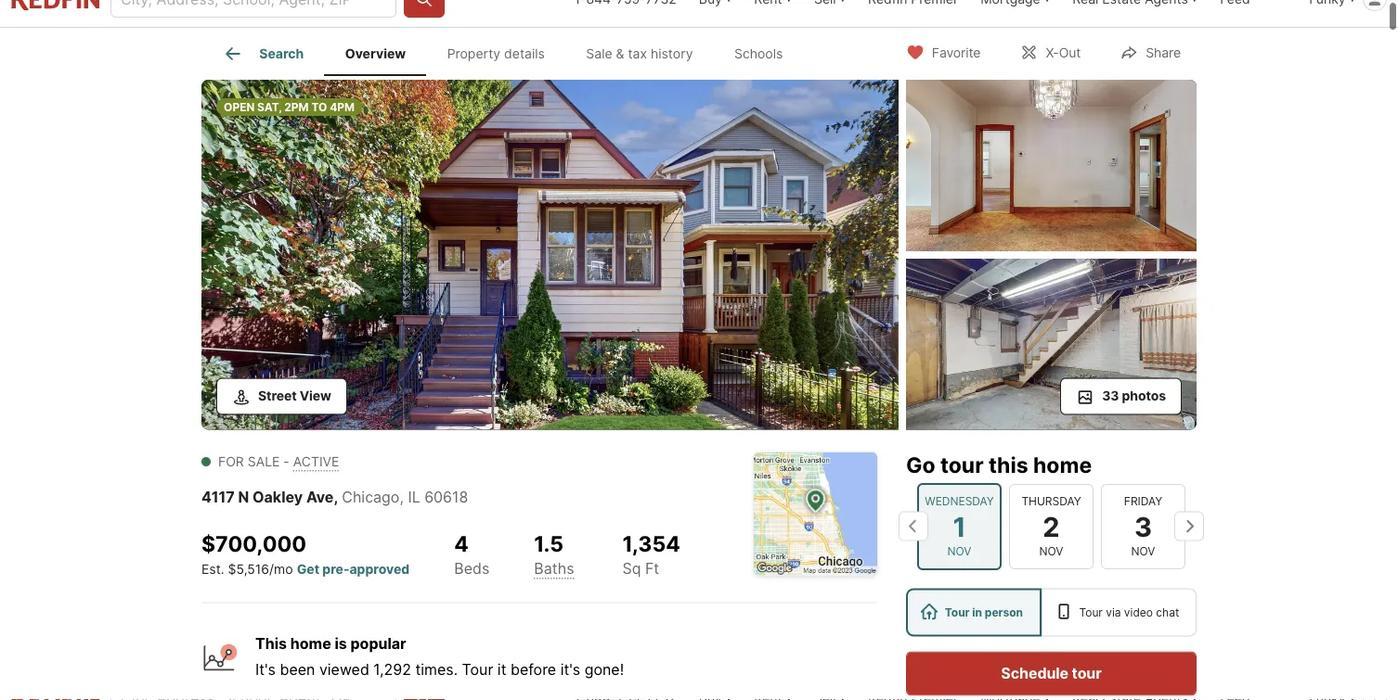 Task type: locate. For each thing, give the bounding box(es) containing it.
for
[[218, 454, 244, 470]]

nov down the 2
[[1039, 545, 1063, 558]]

search
[[259, 46, 304, 62]]

1 horizontal spatial tour
[[945, 606, 970, 620]]

ft
[[645, 560, 659, 578]]

approved
[[350, 562, 410, 578]]

this
[[989, 453, 1028, 479]]

33 photos
[[1102, 389, 1166, 404]]

tour up wednesday
[[940, 453, 984, 479]]

friday
[[1124, 495, 1163, 508]]

it's
[[255, 662, 276, 680]]

been
[[280, 662, 315, 680]]

0 vertical spatial home
[[1033, 453, 1092, 479]]

4 beds
[[454, 532, 490, 578]]

thursday
[[1022, 495, 1081, 508]]

sale
[[248, 454, 280, 470]]

tour for go
[[940, 453, 984, 479]]

submit search image
[[415, 0, 434, 8]]

1 , from the left
[[334, 489, 338, 507]]

pre-
[[322, 562, 350, 578]]

sq
[[623, 560, 641, 578]]

property
[[447, 46, 501, 62]]

tour via video chat option
[[1041, 589, 1197, 637]]

0 horizontal spatial tour
[[940, 453, 984, 479]]

1 horizontal spatial nov
[[1039, 545, 1063, 558]]

2 horizontal spatial tour
[[1079, 606, 1103, 620]]

history
[[651, 46, 693, 62]]

wednesday
[[925, 495, 994, 508]]

schools tab
[[714, 32, 804, 76]]

1.5
[[534, 532, 564, 558]]

nov down 3
[[1131, 545, 1155, 558]]

for sale - active
[[218, 454, 339, 470]]

favorite
[[932, 45, 981, 61]]

tour right "schedule"
[[1072, 665, 1102, 683]]

ave
[[306, 489, 334, 507]]

times.
[[415, 662, 458, 680]]

est.
[[201, 562, 224, 578]]

,
[[334, 489, 338, 507], [400, 489, 404, 507]]

4pm
[[330, 100, 355, 114]]

before
[[511, 662, 556, 680]]

tour
[[940, 453, 984, 479], [1072, 665, 1102, 683]]

tab list containing search
[[201, 28, 818, 76]]

/mo
[[269, 562, 293, 578]]

thursday 2 nov
[[1022, 495, 1081, 558]]

0 horizontal spatial home
[[290, 636, 331, 654]]

0 horizontal spatial ,
[[334, 489, 338, 507]]

schools
[[734, 46, 783, 62]]

0 horizontal spatial nov
[[948, 545, 972, 558]]

open
[[224, 100, 255, 114]]

4117 n oakley ave, chicago, il 60618 image
[[201, 80, 899, 430], [906, 80, 1197, 251], [906, 259, 1197, 430]]

tab list
[[201, 28, 818, 76]]

gone!
[[585, 662, 624, 680]]

home up thursday
[[1033, 453, 1092, 479]]

person
[[985, 606, 1023, 620]]

active
[[293, 454, 339, 470]]

tour for tour in person
[[945, 606, 970, 620]]

tour inside the tour via video chat "option"
[[1079, 606, 1103, 620]]

None button
[[917, 483, 1002, 571], [1009, 484, 1094, 570], [1101, 484, 1186, 570], [917, 483, 1002, 571], [1009, 484, 1094, 570], [1101, 484, 1186, 570]]

out
[[1059, 45, 1081, 61]]

, left il
[[400, 489, 404, 507]]

tour via video chat
[[1079, 606, 1179, 620]]

nov inside thursday 2 nov
[[1039, 545, 1063, 558]]

overview
[[345, 46, 406, 62]]

2 horizontal spatial nov
[[1131, 545, 1155, 558]]

1,354
[[623, 532, 680, 558]]

1 nov from the left
[[948, 545, 972, 558]]

go tour this home
[[906, 453, 1092, 479]]

3 nov from the left
[[1131, 545, 1155, 558]]

nov inside 'wednesday 1 nov'
[[948, 545, 972, 558]]

1 horizontal spatial tour
[[1072, 665, 1102, 683]]

1 horizontal spatial ,
[[400, 489, 404, 507]]

2pm
[[284, 100, 309, 114]]

viewed
[[319, 662, 369, 680]]

nov
[[948, 545, 972, 558], [1039, 545, 1063, 558], [1131, 545, 1155, 558]]

tour left it
[[462, 662, 493, 680]]

3
[[1134, 510, 1152, 543]]

favorite button
[[890, 33, 997, 71]]

x-
[[1046, 45, 1059, 61]]

open sat, 2pm to 4pm
[[224, 100, 355, 114]]

open sat, 2pm to 4pm link
[[201, 80, 899, 434]]

nov down 1
[[948, 545, 972, 558]]

tour inside tour in person option
[[945, 606, 970, 620]]

$5,516
[[228, 562, 269, 578]]

33 photos button
[[1060, 378, 1182, 415]]

home
[[1033, 453, 1092, 479], [290, 636, 331, 654]]

1.5 baths
[[534, 532, 574, 578]]

property details tab
[[427, 32, 566, 76]]

1 horizontal spatial home
[[1033, 453, 1092, 479]]

, left chicago at the bottom of page
[[334, 489, 338, 507]]

tour left in
[[945, 606, 970, 620]]

0 horizontal spatial tour
[[462, 662, 493, 680]]

&
[[616, 46, 624, 62]]

2 nov from the left
[[1039, 545, 1063, 558]]

chat
[[1156, 606, 1179, 620]]

home up been
[[290, 636, 331, 654]]

1,292
[[374, 662, 411, 680]]

this home is popular it's been viewed 1,292 times. tour it before it's gone!
[[255, 636, 624, 680]]

nov inside the friday 3 nov
[[1131, 545, 1155, 558]]

il
[[408, 489, 420, 507]]

tour inside button
[[1072, 665, 1102, 683]]

tour
[[945, 606, 970, 620], [1079, 606, 1103, 620], [462, 662, 493, 680]]

next image
[[1174, 512, 1204, 542]]

1 vertical spatial tour
[[1072, 665, 1102, 683]]

list box
[[906, 589, 1197, 637]]

street view
[[258, 389, 331, 404]]

2 , from the left
[[400, 489, 404, 507]]

baths
[[534, 560, 574, 578]]

friday 3 nov
[[1124, 495, 1163, 558]]

tour left via at the bottom right of page
[[1079, 606, 1103, 620]]

0 vertical spatial tour
[[940, 453, 984, 479]]

1 vertical spatial home
[[290, 636, 331, 654]]



Task type: vqa. For each thing, say whether or not it's contained in the screenshot.
Search field element
no



Task type: describe. For each thing, give the bounding box(es) containing it.
view
[[300, 389, 331, 404]]

4117 n oakley ave , chicago , il 60618
[[201, 489, 468, 507]]

is
[[335, 636, 347, 654]]

x-out button
[[1004, 33, 1097, 71]]

this
[[255, 636, 287, 654]]

chicago
[[342, 489, 400, 507]]

schedule tour
[[1001, 665, 1102, 683]]

overview tab
[[324, 32, 427, 76]]

video
[[1124, 606, 1153, 620]]

tax
[[628, 46, 647, 62]]

60618
[[424, 489, 468, 507]]

schedule tour button
[[906, 652, 1197, 697]]

nov for 2
[[1039, 545, 1063, 558]]

street
[[258, 389, 297, 404]]

property details
[[447, 46, 545, 62]]

share button
[[1104, 33, 1197, 71]]

previous image
[[899, 512, 928, 542]]

home inside this home is popular it's been viewed 1,292 times. tour it before it's gone!
[[290, 636, 331, 654]]

photos
[[1122, 389, 1166, 404]]

via
[[1106, 606, 1121, 620]]

nov for 3
[[1131, 545, 1155, 558]]

street view button
[[216, 378, 347, 415]]

go
[[906, 453, 935, 479]]

sale
[[586, 46, 612, 62]]

active link
[[293, 454, 339, 470]]

n
[[238, 489, 249, 507]]

nov for 1
[[948, 545, 972, 558]]

-
[[283, 454, 289, 470]]

baths link
[[534, 560, 574, 578]]

4117
[[201, 489, 235, 507]]

tour in person option
[[906, 589, 1041, 637]]

tour for tour via video chat
[[1079, 606, 1103, 620]]

get pre-approved link
[[297, 562, 410, 578]]

map entry image
[[754, 453, 877, 576]]

beds
[[454, 560, 490, 578]]

tour in person
[[945, 606, 1023, 620]]

tour for schedule
[[1072, 665, 1102, 683]]

tour inside this home is popular it's been viewed 1,292 times. tour it before it's gone!
[[462, 662, 493, 680]]

search link
[[222, 43, 304, 65]]

details
[[504, 46, 545, 62]]

1
[[953, 510, 966, 543]]

sat,
[[257, 100, 282, 114]]

share
[[1146, 45, 1181, 61]]

1,354 sq ft
[[623, 532, 680, 578]]

to
[[311, 100, 327, 114]]

4
[[454, 532, 469, 558]]

sale & tax history
[[586, 46, 693, 62]]

$700,000 est. $5,516 /mo get pre-approved
[[201, 532, 410, 578]]

33
[[1102, 389, 1119, 404]]

x-out
[[1046, 45, 1081, 61]]

sale & tax history tab
[[566, 32, 714, 76]]

it
[[497, 662, 506, 680]]

oakley
[[253, 489, 303, 507]]

it's
[[560, 662, 580, 680]]

get
[[297, 562, 319, 578]]

2
[[1043, 510, 1060, 543]]

schedule
[[1001, 665, 1069, 683]]

wednesday 1 nov
[[925, 495, 994, 558]]

list box containing tour in person
[[906, 589, 1197, 637]]

$700,000
[[201, 532, 306, 558]]

in
[[972, 606, 982, 620]]

popular
[[350, 636, 406, 654]]



